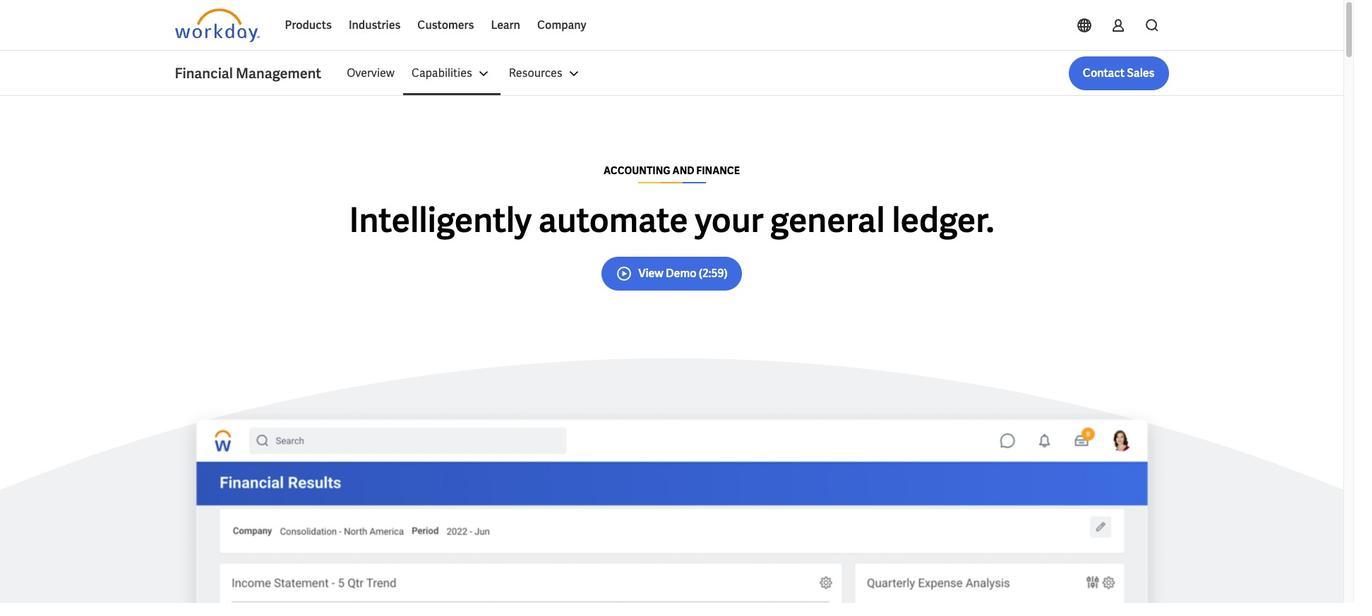 Task type: vqa. For each thing, say whether or not it's contained in the screenshot.
ATTRIBUTES.
no



Task type: locate. For each thing, give the bounding box(es) containing it.
products
[[285, 18, 332, 32]]

menu containing overview
[[338, 56, 591, 90]]

menu
[[338, 56, 591, 90]]

view
[[638, 266, 664, 281]]

contact sales link
[[1069, 56, 1169, 90]]

customers button
[[409, 8, 483, 42]]

list
[[338, 56, 1169, 90]]

general
[[770, 198, 885, 242]]

financial
[[175, 64, 233, 83]]

overview
[[347, 66, 395, 80]]

view demo (2:59) link
[[602, 257, 742, 291]]

capabilities button
[[403, 56, 500, 90]]

accounting
[[604, 165, 671, 177]]

view demo (2:59)
[[638, 266, 728, 281]]

customers
[[418, 18, 474, 32]]

ledger.
[[892, 198, 995, 242]]

management
[[236, 64, 321, 83]]

products button
[[276, 8, 340, 42]]

financial management
[[175, 64, 321, 83]]

financial management link
[[175, 64, 338, 83]]

company button
[[529, 8, 595, 42]]

accounting and finance
[[604, 165, 740, 177]]

learn
[[491, 18, 520, 32]]

demo
[[666, 266, 697, 281]]

intelligently automate your general ledger.
[[349, 198, 995, 242]]

contact sales
[[1083, 66, 1155, 80]]

list containing overview
[[338, 56, 1169, 90]]



Task type: describe. For each thing, give the bounding box(es) containing it.
(2:59)
[[699, 266, 728, 281]]

company
[[537, 18, 586, 32]]

learn button
[[483, 8, 529, 42]]

contact
[[1083, 66, 1125, 80]]

industries
[[349, 18, 401, 32]]

your
[[695, 198, 764, 242]]

capabilities
[[412, 66, 472, 80]]

automate
[[538, 198, 688, 242]]

industries button
[[340, 8, 409, 42]]

overview link
[[338, 56, 403, 90]]

go to the homepage image
[[175, 8, 259, 42]]

and
[[673, 165, 694, 177]]

resources button
[[500, 56, 591, 90]]

sales
[[1127, 66, 1155, 80]]

resources
[[509, 66, 563, 80]]

financial accounting results dashboard showing income statement and quarterly expense analysis. image
[[175, 404, 1169, 604]]

intelligently
[[349, 198, 532, 242]]

finance
[[696, 165, 740, 177]]



